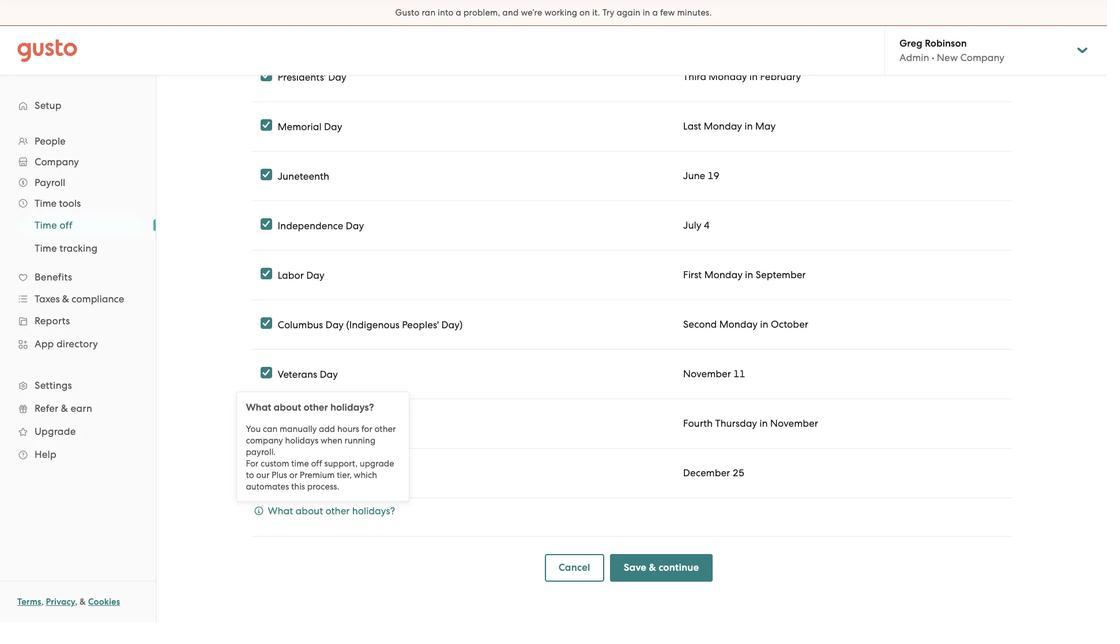 Task type: describe. For each thing, give the bounding box(es) containing it.
settings link
[[12, 376, 144, 396]]

presidents'
[[278, 71, 326, 83]]

independence
[[278, 220, 343, 232]]

you
[[246, 425, 261, 435]]

upgrade
[[360, 459, 394, 470]]

into
[[438, 7, 454, 18]]

memorial day
[[278, 121, 342, 132]]

in right the again
[[643, 7, 650, 18]]

11
[[734, 369, 746, 380]]

19
[[708, 170, 720, 182]]

to
[[246, 471, 254, 481]]

0 horizontal spatial november
[[683, 369, 731, 380]]

app directory
[[35, 339, 98, 350]]

module__icon___go7vc image
[[254, 507, 263, 516]]

company button
[[12, 152, 144, 172]]

last
[[683, 121, 702, 132]]

you can manually add hours for other company holidays when running payroll. for custom time off support, upgrade to our plus or premium tier, which automates this process.
[[246, 425, 396, 493]]

directory
[[56, 339, 98, 350]]

reports
[[35, 316, 70, 327]]

labor day
[[278, 270, 325, 281]]

june 19
[[683, 170, 720, 182]]

tier,
[[337, 471, 352, 481]]

save & continue button
[[610, 555, 713, 583]]

in for last
[[745, 121, 753, 132]]

gusto navigation element
[[0, 76, 156, 485]]

june
[[683, 170, 706, 182]]

•
[[932, 52, 935, 63]]

1 vertical spatial november
[[771, 418, 818, 430]]

veterans
[[278, 369, 317, 380]]

time for time tools
[[35, 198, 57, 209]]

what about other holidays? inside what about other holidays? status
[[246, 402, 374, 414]]

cookies
[[88, 598, 120, 608]]

juneteenth
[[278, 170, 329, 182]]

october
[[771, 319, 809, 331]]

christmas
[[278, 468, 323, 480]]

for
[[246, 459, 259, 470]]

what about other holidays? inside what about other holidays? popup button
[[268, 506, 395, 517]]

time off
[[35, 220, 73, 231]]

what inside popup button
[[268, 506, 293, 517]]

day for independence
[[346, 220, 364, 232]]

25
[[733, 468, 745, 479]]

premium
[[300, 471, 335, 481]]

hours
[[337, 425, 359, 435]]

working
[[545, 7, 578, 18]]

0 vertical spatial other
[[304, 402, 328, 414]]

february
[[760, 71, 801, 82]]

time
[[291, 459, 309, 470]]

day for columbus
[[326, 319, 344, 331]]

and
[[503, 7, 519, 18]]

setup
[[35, 100, 62, 111]]

which
[[354, 471, 377, 481]]

terms , privacy , & cookies
[[17, 598, 120, 608]]

what inside status
[[246, 402, 271, 414]]

robinson
[[925, 37, 967, 50]]

1 a from the left
[[456, 7, 462, 18]]

running
[[345, 436, 376, 446]]

what about other holidays? status
[[237, 393, 409, 502]]

second
[[683, 319, 717, 331]]

in for first
[[745, 269, 754, 281]]

holidays
[[285, 436, 319, 446]]

first monday in september
[[683, 269, 806, 281]]

4
[[704, 220, 710, 231]]

payroll button
[[12, 172, 144, 193]]

time off link
[[21, 215, 144, 236]]

in for third
[[750, 71, 758, 82]]

problem,
[[464, 7, 500, 18]]

minutes.
[[677, 7, 712, 18]]

holidays? inside status
[[330, 402, 374, 414]]

new
[[937, 52, 958, 63]]

company inside dropdown button
[[35, 156, 79, 168]]

about inside status
[[274, 402, 301, 414]]

greg
[[900, 37, 923, 50]]

2 , from the left
[[75, 598, 78, 608]]

in for fourth
[[760, 418, 768, 430]]

Third Monday in February checkbox
[[260, 70, 272, 81]]

Fourth Thursday in November checkbox
[[260, 417, 272, 429]]

add
[[319, 425, 335, 435]]

& for compliance
[[62, 294, 69, 305]]

refer
[[35, 403, 58, 415]]

time tracking link
[[21, 238, 144, 259]]

save & continue
[[624, 562, 699, 575]]

December 25 checkbox
[[260, 467, 272, 478]]

taxes & compliance button
[[12, 289, 144, 310]]

on
[[580, 7, 590, 18]]

day for memorial
[[324, 121, 342, 132]]

labor
[[278, 270, 304, 281]]

peoples'
[[402, 319, 439, 331]]

First Monday in September checkbox
[[260, 268, 272, 280]]

payroll.
[[246, 448, 276, 458]]

terms
[[17, 598, 41, 608]]

day for christmas
[[325, 468, 343, 480]]

admin
[[900, 52, 930, 63]]

app directory link
[[12, 334, 144, 355]]

settings
[[35, 380, 72, 392]]

list containing people
[[0, 131, 156, 467]]

or
[[289, 471, 298, 481]]

plus
[[272, 471, 287, 481]]

other inside you can manually add hours for other company holidays when running payroll. for custom time off support, upgrade to our plus or premium tier, which automates this process.
[[375, 425, 396, 435]]

cancel link
[[545, 555, 604, 583]]

Second Monday in October checkbox
[[260, 318, 272, 329]]

& left cookies button
[[80, 598, 86, 608]]

first
[[683, 269, 702, 281]]

automates
[[246, 482, 289, 493]]

privacy
[[46, 598, 75, 608]]

tracking
[[60, 243, 98, 254]]



Task type: vqa. For each thing, say whether or not it's contained in the screenshot.
'Save'
yes



Task type: locate. For each thing, give the bounding box(es) containing it.
& inside button
[[649, 562, 656, 575]]

time
[[35, 198, 57, 209], [35, 220, 57, 231], [35, 243, 57, 254]]

holidays? up hours
[[330, 402, 374, 414]]

support,
[[324, 459, 358, 470]]

1 horizontal spatial off
[[311, 459, 322, 470]]

day for labor
[[306, 270, 325, 281]]

1 horizontal spatial november
[[771, 418, 818, 430]]

we're
[[521, 7, 543, 18]]

time for time off
[[35, 220, 57, 231]]

off inside gusto navigation element
[[60, 220, 73, 231]]

3 time from the top
[[35, 243, 57, 254]]

may
[[756, 121, 776, 132]]

day right presidents'
[[328, 71, 347, 83]]

what about other holidays? tooltip
[[237, 392, 410, 520]]

day right independence
[[346, 220, 364, 232]]

home image
[[17, 39, 77, 62]]

time tools button
[[12, 193, 144, 214]]

columbus
[[278, 319, 323, 331]]

greg robinson admin • new company
[[900, 37, 1005, 63]]

other right for
[[375, 425, 396, 435]]

0 vertical spatial about
[[274, 402, 301, 414]]

upgrade link
[[12, 422, 144, 442]]

time down the time off
[[35, 243, 57, 254]]

1 list from the top
[[0, 131, 156, 467]]

2 vertical spatial other
[[326, 506, 350, 517]]

columbus day (indigenous peoples' day)
[[278, 319, 463, 331]]

november
[[683, 369, 731, 380], [771, 418, 818, 430]]

&
[[62, 294, 69, 305], [61, 403, 68, 415], [649, 562, 656, 575], [80, 598, 86, 608]]

day right labor
[[306, 270, 325, 281]]

second monday in october
[[683, 319, 809, 331]]

presidents' day
[[278, 71, 347, 83]]

1 vertical spatial holidays?
[[352, 506, 395, 517]]

fourth
[[683, 418, 713, 430]]

other inside popup button
[[326, 506, 350, 517]]

time inside 'link'
[[35, 243, 57, 254]]

day right memorial
[[324, 121, 342, 132]]

0 vertical spatial company
[[961, 52, 1005, 63]]

1 vertical spatial what
[[268, 506, 293, 517]]

reports link
[[12, 311, 144, 332]]

again
[[617, 7, 641, 18]]

off up premium
[[311, 459, 322, 470]]

& left the earn
[[61, 403, 68, 415]]

refer & earn
[[35, 403, 92, 415]]

time down time tools
[[35, 220, 57, 231]]

day up process.
[[325, 468, 343, 480]]

November 11 checkbox
[[260, 367, 272, 379]]

0 horizontal spatial company
[[35, 156, 79, 168]]

memorial
[[278, 121, 322, 132]]

1 vertical spatial what about other holidays?
[[268, 506, 395, 517]]

other
[[304, 402, 328, 414], [375, 425, 396, 435], [326, 506, 350, 517]]

in left the february
[[750, 71, 758, 82]]

time for time tracking
[[35, 243, 57, 254]]

monday
[[709, 71, 747, 82], [704, 121, 742, 132], [705, 269, 743, 281], [720, 319, 758, 331]]

setup link
[[12, 95, 144, 116]]

when
[[321, 436, 343, 446]]

payroll
[[35, 177, 65, 189]]

benefits
[[35, 272, 72, 283]]

in left september
[[745, 269, 754, 281]]

benefits link
[[12, 267, 144, 288]]

& inside "link"
[[61, 403, 68, 415]]

in right thursday
[[760, 418, 768, 430]]

& inside dropdown button
[[62, 294, 69, 305]]

July 4 checkbox
[[260, 219, 272, 230]]

2 vertical spatial time
[[35, 243, 57, 254]]

can
[[263, 425, 278, 435]]

day for presidents'
[[328, 71, 347, 83]]

list containing time off
[[0, 214, 156, 260]]

,
[[41, 598, 44, 608], [75, 598, 78, 608]]

about down this
[[296, 506, 323, 517]]

what about other holidays?
[[246, 402, 374, 414], [268, 506, 395, 517]]

, left cookies button
[[75, 598, 78, 608]]

company right new
[[961, 52, 1005, 63]]

June 19 checkbox
[[260, 169, 272, 181]]

in left may
[[745, 121, 753, 132]]

time inside dropdown button
[[35, 198, 57, 209]]

0 vertical spatial november
[[683, 369, 731, 380]]

0 vertical spatial time
[[35, 198, 57, 209]]

company inside greg robinson admin • new company
[[961, 52, 1005, 63]]

1 vertical spatial off
[[311, 459, 322, 470]]

0 vertical spatial what about other holidays?
[[246, 402, 374, 414]]

independence day
[[278, 220, 364, 232]]

& for earn
[[61, 403, 68, 415]]

custom
[[261, 459, 289, 470]]

1 vertical spatial time
[[35, 220, 57, 231]]

0 horizontal spatial a
[[456, 7, 462, 18]]

0 vertical spatial off
[[60, 220, 73, 231]]

day)
[[442, 319, 463, 331]]

what about other holidays? button
[[254, 505, 395, 519]]

refer & earn link
[[12, 399, 144, 419]]

holidays? down which at the bottom of page
[[352, 506, 395, 517]]

off inside you can manually add hours for other company holidays when running payroll. for custom time off support, upgrade to our plus or premium tier, which automates this process.
[[311, 459, 322, 470]]

people
[[35, 136, 66, 147]]

company
[[961, 52, 1005, 63], [35, 156, 79, 168]]

day right veterans on the left bottom
[[320, 369, 338, 380]]

0 horizontal spatial off
[[60, 220, 73, 231]]

what right module__icon___go7vc on the bottom of the page
[[268, 506, 293, 517]]

1 horizontal spatial company
[[961, 52, 1005, 63]]

, left "privacy" link
[[41, 598, 44, 608]]

gusto ran into a problem, and we're working on it. try again in a few minutes.
[[395, 7, 712, 18]]

what about other holidays? down process.
[[268, 506, 395, 517]]

try
[[603, 7, 615, 18]]

1 vertical spatial about
[[296, 506, 323, 517]]

fourth thursday in november
[[683, 418, 818, 430]]

a right into
[[456, 7, 462, 18]]

taxes
[[35, 294, 60, 305]]

monday right second
[[720, 319, 758, 331]]

1 horizontal spatial ,
[[75, 598, 78, 608]]

monday for first
[[705, 269, 743, 281]]

this
[[291, 482, 305, 493]]

terms link
[[17, 598, 41, 608]]

taxes & compliance
[[35, 294, 124, 305]]

in for second
[[760, 319, 769, 331]]

1 , from the left
[[41, 598, 44, 608]]

process.
[[307, 482, 339, 493]]

few
[[660, 7, 675, 18]]

2 a from the left
[[653, 7, 658, 18]]

privacy link
[[46, 598, 75, 608]]

off down the tools
[[60, 220, 73, 231]]

earn
[[71, 403, 92, 415]]

list
[[0, 131, 156, 467], [0, 214, 156, 260]]

christmas day
[[278, 468, 343, 480]]

time tracking
[[35, 243, 98, 254]]

monday for second
[[720, 319, 758, 331]]

november 11
[[683, 369, 746, 380]]

company
[[246, 436, 283, 446]]

1 time from the top
[[35, 198, 57, 209]]

0 vertical spatial holidays?
[[330, 402, 374, 414]]

monday right third
[[709, 71, 747, 82]]

monday for third
[[709, 71, 747, 82]]

0 vertical spatial what
[[246, 402, 271, 414]]

monday right first
[[705, 269, 743, 281]]

cookies button
[[88, 596, 120, 610]]

continue
[[659, 562, 699, 575]]

& for continue
[[649, 562, 656, 575]]

what about other holidays? up thanksgiving
[[246, 402, 374, 414]]

other down process.
[[326, 506, 350, 517]]

manually
[[280, 425, 317, 435]]

monday right last on the right top of the page
[[704, 121, 742, 132]]

1 vertical spatial other
[[375, 425, 396, 435]]

2 list from the top
[[0, 214, 156, 260]]

save
[[624, 562, 647, 575]]

day right columbus
[[326, 319, 344, 331]]

thursday
[[715, 418, 757, 430]]

& right save
[[649, 562, 656, 575]]

other up thanksgiving
[[304, 402, 328, 414]]

holidays?
[[330, 402, 374, 414], [352, 506, 395, 517]]

about
[[274, 402, 301, 414], [296, 506, 323, 517]]

& right taxes
[[62, 294, 69, 305]]

2 time from the top
[[35, 220, 57, 231]]

gusto
[[395, 7, 420, 18]]

a left few in the top of the page
[[653, 7, 658, 18]]

veterans day
[[278, 369, 338, 380]]

our
[[256, 471, 270, 481]]

december 25
[[683, 468, 745, 479]]

in left october
[[760, 319, 769, 331]]

monday for last
[[704, 121, 742, 132]]

1 horizontal spatial a
[[653, 7, 658, 18]]

0 horizontal spatial ,
[[41, 598, 44, 608]]

day for veterans
[[320, 369, 338, 380]]

company down "people"
[[35, 156, 79, 168]]

1 vertical spatial company
[[35, 156, 79, 168]]

about inside popup button
[[296, 506, 323, 517]]

about up the manually
[[274, 402, 301, 414]]

it.
[[592, 7, 600, 18]]

Last Monday in May checkbox
[[260, 119, 272, 131]]

time down payroll
[[35, 198, 57, 209]]

off
[[60, 220, 73, 231], [311, 459, 322, 470]]

what up "fourth thursday in november" option on the left of page
[[246, 402, 271, 414]]

holidays? inside popup button
[[352, 506, 395, 517]]

september
[[756, 269, 806, 281]]



